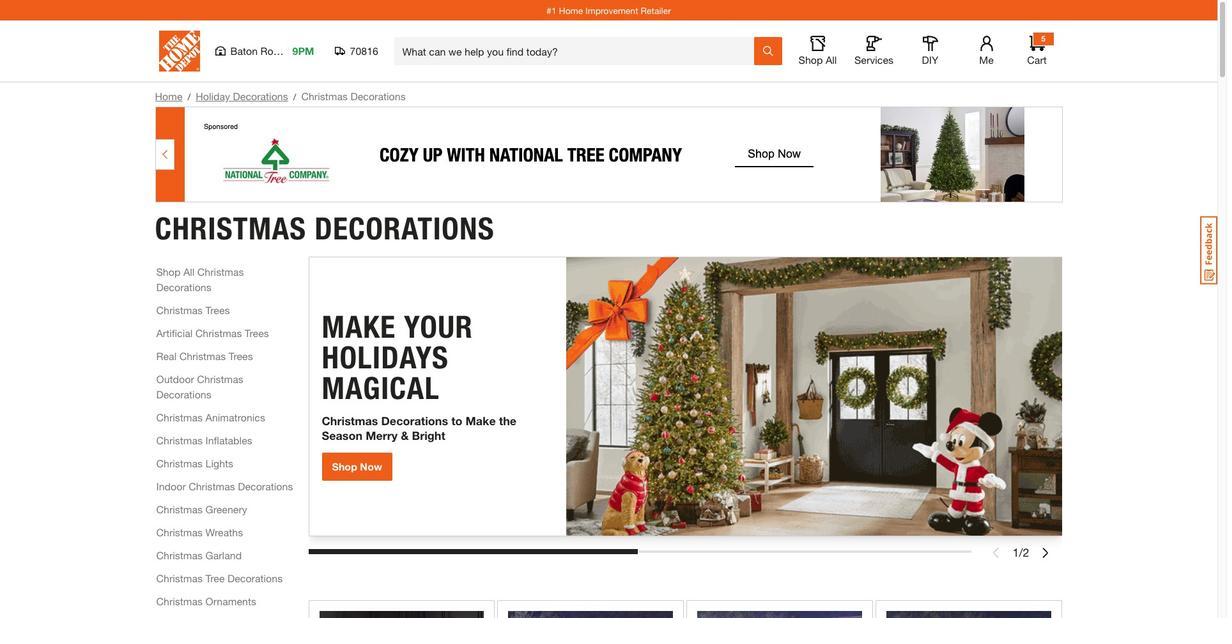 Task type: vqa. For each thing, say whether or not it's contained in the screenshot.
get
no



Task type: locate. For each thing, give the bounding box(es) containing it.
shop left now
[[332, 461, 357, 473]]

merry
[[366, 429, 398, 443]]

9pm
[[293, 45, 314, 57]]

0 horizontal spatial all
[[183, 266, 195, 278]]

greenery
[[206, 504, 247, 516]]

#1
[[547, 5, 557, 16]]

1 horizontal spatial shop
[[332, 461, 357, 473]]

shop all button
[[798, 36, 839, 67]]

animatronics
[[206, 411, 265, 424]]

cart 5
[[1028, 34, 1047, 66]]

1 horizontal spatial make
[[466, 414, 496, 428]]

shop
[[799, 54, 823, 66], [156, 266, 181, 278], [332, 461, 357, 473]]

season
[[322, 429, 363, 443]]

1 vertical spatial home
[[155, 90, 183, 102]]

now
[[360, 461, 382, 473]]

1 horizontal spatial /
[[293, 91, 296, 102]]

0 horizontal spatial home
[[155, 90, 183, 102]]

christmas wreaths
[[156, 527, 243, 539]]

make inside christmas decorations to make the season merry & bright
[[466, 414, 496, 428]]

2 vertical spatial shop
[[332, 461, 357, 473]]

this is the first slide image
[[991, 548, 1002, 559]]

home / holiday decorations / christmas decorations
[[155, 90, 406, 102]]

all inside button
[[826, 54, 837, 66]]

home right '#1'
[[559, 5, 583, 16]]

home
[[559, 5, 583, 16], [155, 90, 183, 102]]

christmas up 'christmas trees'
[[197, 266, 244, 278]]

christmas up season
[[322, 414, 378, 428]]

1 horizontal spatial all
[[826, 54, 837, 66]]

image for make your holidays magical image
[[567, 257, 1062, 536]]

shop for shop all christmas decorations
[[156, 266, 181, 278]]

0 vertical spatial make
[[322, 309, 396, 346]]

christmas animatronics
[[156, 411, 265, 424]]

1 vertical spatial all
[[183, 266, 195, 278]]

christmas lights link
[[156, 456, 233, 472]]

christmas up indoor
[[156, 458, 203, 470]]

1 vertical spatial make
[[466, 414, 496, 428]]

0 vertical spatial home
[[559, 5, 583, 16]]

all up 'christmas trees'
[[183, 266, 195, 278]]

1 vertical spatial trees
[[245, 327, 269, 339]]

decorations
[[233, 90, 288, 102], [351, 90, 406, 102], [315, 210, 495, 247], [156, 281, 211, 293], [156, 388, 211, 401], [381, 414, 448, 428], [238, 481, 293, 493], [228, 573, 283, 585]]

2 horizontal spatial /
[[1020, 546, 1023, 560]]

outdoor christmas decorations
[[156, 373, 244, 401]]

trees up artificial christmas trees
[[206, 304, 230, 316]]

1 vertical spatial shop
[[156, 266, 181, 278]]

indoor christmas decorations link
[[156, 479, 293, 495]]

shop all
[[799, 54, 837, 66]]

all left services
[[826, 54, 837, 66]]

shop now
[[332, 461, 382, 473]]

image for christmas trees image
[[319, 612, 484, 619]]

0 vertical spatial shop
[[799, 54, 823, 66]]

2 horizontal spatial shop
[[799, 54, 823, 66]]

decorations inside outdoor christmas decorations
[[156, 388, 211, 401]]

christmas trees link
[[156, 303, 230, 318]]

shop all christmas decorations link
[[156, 264, 294, 295]]

christmas down real christmas trees link
[[197, 373, 244, 385]]

shop for shop all
[[799, 54, 823, 66]]

shop up 'christmas trees'
[[156, 266, 181, 278]]

christmas tree decorations
[[156, 573, 283, 585]]

christmas up the christmas inflatables
[[156, 411, 203, 424]]

outdoor
[[156, 373, 194, 385]]

indoor
[[156, 481, 186, 493]]

shop inside button
[[799, 54, 823, 66]]

shop left services
[[799, 54, 823, 66]]

trees up real christmas trees
[[245, 327, 269, 339]]

garland
[[206, 550, 242, 562]]

/ down 9pm
[[293, 91, 296, 102]]

shop all christmas decorations
[[156, 266, 244, 293]]

inflatables
[[206, 435, 252, 447]]

make inside make your holidays magical
[[322, 309, 396, 346]]

christmas up real christmas trees
[[196, 327, 242, 339]]

christmas down 'christmas tree decorations' link
[[156, 596, 203, 608]]

real
[[156, 350, 177, 362]]

2
[[1023, 546, 1030, 560]]

feedback link image
[[1201, 216, 1218, 285]]

0 horizontal spatial /
[[188, 91, 191, 102]]

trees inside real christmas trees link
[[229, 350, 253, 362]]

services
[[855, 54, 894, 66]]

trees up outdoor christmas decorations link
[[229, 350, 253, 362]]

christmas down artificial christmas trees link
[[179, 350, 226, 362]]

2 vertical spatial trees
[[229, 350, 253, 362]]

image for outdoor christmas decorations image
[[698, 612, 863, 619]]

0 horizontal spatial shop
[[156, 266, 181, 278]]

the home depot logo image
[[159, 31, 200, 72]]

0 vertical spatial trees
[[206, 304, 230, 316]]

christmas greenery link
[[156, 502, 247, 518]]

lights
[[206, 458, 233, 470]]

christmas down indoor
[[156, 504, 203, 516]]

/ left the next slide icon
[[1020, 546, 1023, 560]]

What can we help you find today? search field
[[403, 38, 754, 65]]

make
[[322, 309, 396, 346], [466, 414, 496, 428]]

0 horizontal spatial make
[[322, 309, 396, 346]]

christmas tree decorations link
[[156, 571, 283, 587]]

christmas inside shop all christmas decorations
[[197, 266, 244, 278]]

0 vertical spatial all
[[826, 54, 837, 66]]

outdoor christmas decorations link
[[156, 372, 294, 403]]

/
[[188, 91, 191, 102], [293, 91, 296, 102], [1020, 546, 1023, 560]]

trees inside artificial christmas trees link
[[245, 327, 269, 339]]

shop inside shop all christmas decorations
[[156, 266, 181, 278]]

christmas up "christmas garland"
[[156, 527, 203, 539]]

decorations inside shop all christmas decorations
[[156, 281, 211, 293]]

christmas down 9pm
[[301, 90, 348, 102]]

all inside shop all christmas decorations
[[183, 266, 195, 278]]

christmas greenery
[[156, 504, 247, 516]]

/ right home link
[[188, 91, 191, 102]]

christmas animatronics link
[[156, 410, 265, 426]]

1 horizontal spatial home
[[559, 5, 583, 16]]

trees
[[206, 304, 230, 316], [245, 327, 269, 339], [229, 350, 253, 362]]

diy button
[[910, 36, 951, 67]]

christmas
[[301, 90, 348, 102], [155, 210, 307, 247], [197, 266, 244, 278], [156, 304, 203, 316], [196, 327, 242, 339], [179, 350, 226, 362], [197, 373, 244, 385], [156, 411, 203, 424], [322, 414, 378, 428], [156, 435, 203, 447], [156, 458, 203, 470], [189, 481, 235, 493], [156, 504, 203, 516], [156, 527, 203, 539], [156, 550, 203, 562], [156, 573, 203, 585], [156, 596, 203, 608]]

tree
[[206, 573, 225, 585]]

decorations inside christmas decorations to make the season merry & bright
[[381, 414, 448, 428]]

baton rouge 9pm
[[231, 45, 314, 57]]

the
[[499, 414, 517, 428]]

all
[[826, 54, 837, 66], [183, 266, 195, 278]]

home left holiday on the top left of the page
[[155, 90, 183, 102]]



Task type: describe. For each thing, give the bounding box(es) containing it.
christmas inside christmas decorations to make the season merry & bright
[[322, 414, 378, 428]]

bright
[[412, 429, 446, 443]]

shop for shop now
[[332, 461, 357, 473]]

holiday
[[196, 90, 230, 102]]

christmas garland
[[156, 550, 242, 562]]

improvement
[[586, 5, 639, 16]]

5
[[1042, 34, 1046, 43]]

all for shop all
[[826, 54, 837, 66]]

all for shop all christmas decorations
[[183, 266, 195, 278]]

me button
[[967, 36, 1007, 67]]

christmas inside outdoor christmas decorations
[[197, 373, 244, 385]]

to
[[452, 414, 463, 428]]

70816
[[350, 45, 379, 57]]

image for christmas inflatables image
[[887, 612, 1052, 619]]

1 / 2
[[1013, 546, 1030, 560]]

christmas down christmas garland link on the left bottom of the page
[[156, 573, 203, 585]]

christmas down christmas wreaths link at the bottom left of the page
[[156, 550, 203, 562]]

/ for 1
[[1020, 546, 1023, 560]]

diy
[[922, 54, 939, 66]]

services button
[[854, 36, 895, 67]]

real christmas trees
[[156, 350, 253, 362]]

1
[[1013, 546, 1020, 560]]

christmas up christmas lights
[[156, 435, 203, 447]]

christmas up shop all christmas decorations link
[[155, 210, 307, 247]]

christmas down lights
[[189, 481, 235, 493]]

&
[[401, 429, 409, 443]]

trees inside christmas trees link
[[206, 304, 230, 316]]

ornaments
[[206, 596, 256, 608]]

#1 home improvement retailer
[[547, 5, 671, 16]]

christmas inflatables link
[[156, 433, 252, 449]]

real christmas trees link
[[156, 349, 253, 364]]

artificial christmas trees
[[156, 327, 269, 339]]

artificial christmas trees link
[[156, 326, 269, 341]]

trees for real christmas trees
[[229, 350, 253, 362]]

your
[[404, 309, 473, 346]]

next slide image
[[1041, 548, 1052, 559]]

christmas decorations to make the season merry & bright
[[322, 414, 517, 443]]

/ for home
[[188, 91, 191, 102]]

holiday decorations link
[[196, 90, 288, 102]]

artificial
[[156, 327, 193, 339]]

christmas wreaths link
[[156, 525, 243, 541]]

make your holidays magical
[[322, 309, 473, 407]]

christmas trees
[[156, 304, 230, 316]]

home link
[[155, 90, 183, 102]]

retailer
[[641, 5, 671, 16]]

holidays
[[322, 340, 449, 377]]

baton
[[231, 45, 258, 57]]

christmas garland link
[[156, 548, 242, 564]]

70816 button
[[335, 45, 379, 58]]

shop now link
[[322, 453, 393, 482]]

cart
[[1028, 54, 1047, 66]]

indoor christmas decorations
[[156, 481, 293, 493]]

trees for artificial christmas trees
[[245, 327, 269, 339]]

christmas up artificial
[[156, 304, 203, 316]]

magical
[[322, 370, 440, 407]]

christmas ornaments link
[[156, 594, 256, 610]]

rouge
[[261, 45, 291, 57]]

christmas lights
[[156, 458, 233, 470]]

christmas ornaments
[[156, 596, 256, 608]]

wreaths
[[206, 527, 243, 539]]

me
[[980, 54, 994, 66]]

christmas inflatables
[[156, 435, 252, 447]]

image for christmas lights image
[[509, 612, 674, 619]]

christmas decorations
[[155, 210, 495, 247]]



